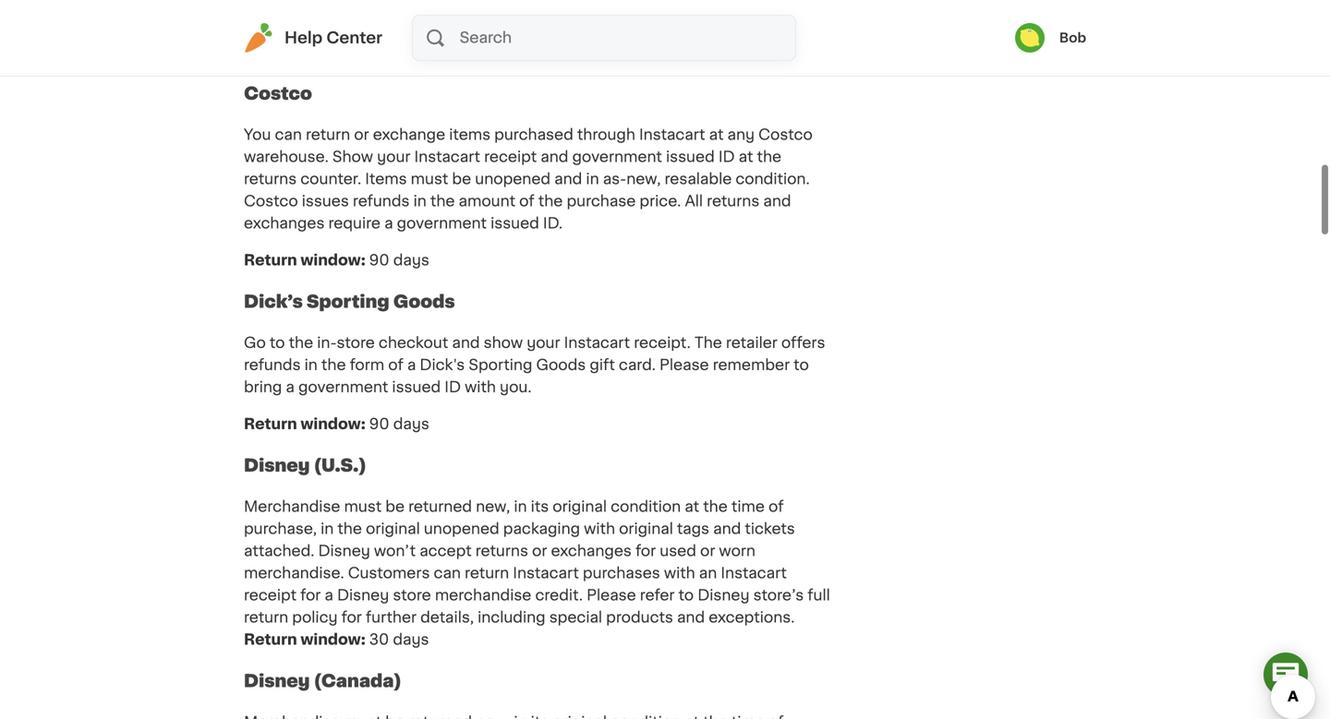 Task type: vqa. For each thing, say whether or not it's contained in the screenshot.
return in the YOU CAN RETURN OR EXCHANGE ITEMS PURCHASED THROUGH INSTACART AT ANY COSTCO WAREHOUSE. SHOW YOUR INSTACART RECEIPT AND GOVERNMENT ISSUED ID AT THE RETURNS COUNTER. ITEMS MUST BE UNOPENED AND IN AS-NEW, RESALABLE CONDITION. COSTCO ISSUES REFUNDS IN THE AMOUNT OF THE PURCHASE PRICE. ALL RETURNS AND EXCHANGES REQUIRE A GOVERNMENT ISSUED ID.
yes



Task type: locate. For each thing, give the bounding box(es) containing it.
government up the "as-"
[[572, 150, 662, 165]]

1 vertical spatial goods
[[536, 358, 586, 373]]

issues
[[302, 194, 349, 209]]

issued inside go to the in-store checkout and show your instacart receipt. the retailer offers refunds in the form of a dick's sporting goods gift card. please remember to bring a government issued id with you.
[[392, 380, 441, 395]]

days up dick's sporting goods
[[393, 253, 430, 268]]

in
[[586, 172, 599, 187], [414, 194, 427, 209], [305, 358, 318, 373], [514, 500, 527, 515], [321, 522, 334, 537]]

refunds inside go to the in-store checkout and show your instacart receipt. the retailer offers refunds in the form of a dick's sporting goods gift card. please remember to bring a government issued id with you.
[[244, 358, 301, 373]]

issued down the amount
[[491, 216, 540, 231]]

instacart down items at the top left of the page
[[414, 150, 481, 165]]

receipt down purchased on the left of page
[[484, 150, 537, 165]]

return
[[306, 128, 350, 142], [465, 567, 509, 581], [244, 611, 288, 626]]

0 vertical spatial at
[[709, 128, 724, 142]]

instacart up gift
[[564, 336, 630, 351]]

or up show
[[354, 128, 369, 142]]

user avatar image
[[1015, 23, 1045, 53]]

of down checkout
[[388, 358, 404, 373]]

0 horizontal spatial exchanges
[[244, 216, 325, 231]]

0 horizontal spatial be
[[386, 500, 405, 515]]

1 vertical spatial please
[[587, 589, 636, 604]]

for
[[636, 544, 656, 559], [300, 589, 321, 604], [342, 611, 362, 626]]

0 horizontal spatial must
[[344, 500, 382, 515]]

0 horizontal spatial at
[[685, 500, 700, 515]]

0 vertical spatial your
[[377, 150, 411, 165]]

0 horizontal spatial goods
[[393, 293, 455, 310]]

1 horizontal spatial can
[[434, 567, 461, 581]]

2 horizontal spatial at
[[739, 150, 754, 165]]

1 vertical spatial returns
[[707, 194, 760, 209]]

1 horizontal spatial for
[[342, 611, 362, 626]]

merchandise.
[[244, 567, 344, 581]]

days down dick's
[[393, 417, 430, 432]]

4 window: from the top
[[301, 633, 366, 648]]

1 vertical spatial be
[[386, 500, 405, 515]]

1 days from the top
[[393, 45, 430, 60]]

2 vertical spatial 90
[[369, 417, 390, 432]]

remember
[[713, 358, 790, 373]]

any
[[728, 128, 755, 142]]

a up "policy"
[[325, 589, 333, 604]]

1 vertical spatial id
[[445, 380, 461, 395]]

at up 'tags'
[[685, 500, 700, 515]]

merchandise must be returned new, in its original condition at the time of purchase, in the original unopened packaging with original tags and tickets attached. disney won't accept returns or exchanges for used or worn merchandise. customers can return instacart purchases with an instacart receipt for a disney store merchandise credit. please refer to disney store's full return policy for further details, including special products and exceptions. return window: 30 days
[[244, 500, 831, 648]]

please inside go to the in-store checkout and show your instacart receipt. the retailer offers refunds in the form of a dick's sporting goods gift card. please remember to bring a government issued id with you.
[[660, 358, 709, 373]]

return
[[244, 45, 297, 60], [244, 253, 297, 268], [244, 417, 297, 432], [244, 633, 297, 648]]

0 horizontal spatial id
[[445, 380, 461, 395]]

purchase
[[567, 194, 636, 209]]

or up an
[[700, 544, 716, 559]]

store inside go to the in-store checkout and show your instacart receipt. the retailer offers refunds in the form of a dick's sporting goods gift card. please remember to bring a government issued id with you.
[[337, 336, 375, 351]]

id.
[[543, 216, 563, 231]]

return up merchandise
[[465, 567, 509, 581]]

2 vertical spatial returns
[[476, 544, 529, 559]]

window: down require
[[301, 253, 366, 268]]

to right refer
[[679, 589, 694, 604]]

1 horizontal spatial id
[[719, 150, 735, 165]]

1 horizontal spatial return
[[306, 128, 350, 142]]

or
[[354, 128, 369, 142], [532, 544, 547, 559], [700, 544, 716, 559]]

the
[[757, 150, 782, 165], [430, 194, 455, 209], [539, 194, 563, 209], [289, 336, 313, 351], [322, 358, 346, 373], [703, 500, 728, 515], [338, 522, 362, 537]]

0 vertical spatial id
[[719, 150, 735, 165]]

store up further
[[393, 589, 431, 604]]

2 horizontal spatial government
[[572, 150, 662, 165]]

store up the form
[[337, 336, 375, 351]]

be
[[452, 172, 471, 187], [386, 500, 405, 515]]

help center
[[285, 30, 383, 46]]

in left the amount
[[414, 194, 427, 209]]

2 horizontal spatial with
[[664, 567, 696, 581]]

30
[[369, 633, 389, 648]]

full
[[808, 589, 831, 604]]

goods up checkout
[[393, 293, 455, 310]]

tickets
[[745, 522, 795, 537]]

items
[[449, 128, 491, 142]]

2 horizontal spatial returns
[[707, 194, 760, 209]]

0 vertical spatial for
[[636, 544, 656, 559]]

0 horizontal spatial of
[[388, 358, 404, 373]]

can inside you can return or exchange items purchased through instacart at any costco warehouse. show your instacart receipt and government issued id at the returns counter. items must be unopened and in as-new, resalable condition. costco issues refunds in the amount of the purchase price. all returns and exchanges require a government issued id.
[[275, 128, 302, 142]]

go
[[244, 336, 266, 351]]

return inside merchandise must be returned new, in its original condition at the time of purchase, in the original unopened packaging with original tags and tickets attached. disney won't accept returns or exchanges for used or worn merchandise. customers can return instacart purchases with an instacart receipt for a disney store merchandise credit. please refer to disney store's full return policy for further details, including special products and exceptions. return window: 30 days
[[244, 633, 297, 648]]

sporting down show on the top
[[469, 358, 533, 373]]

you.
[[500, 380, 532, 395]]

merchandise
[[244, 500, 341, 515]]

a inside merchandise must be returned new, in its original condition at the time of purchase, in the original unopened packaging with original tags and tickets attached. disney won't accept returns or exchanges for used or worn merchandise. customers can return instacart purchases with an instacart receipt for a disney store merchandise credit. please refer to disney store's full return policy for further details, including special products and exceptions. return window: 30 days
[[325, 589, 333, 604]]

1 vertical spatial exchanges
[[551, 544, 632, 559]]

days down further
[[393, 633, 429, 648]]

exchanges up purchases
[[551, 544, 632, 559]]

id down dick's
[[445, 380, 461, 395]]

sporting up in-
[[307, 293, 390, 310]]

dick's
[[420, 358, 465, 373]]

receipt down merchandise.
[[244, 589, 297, 604]]

returns down packaging
[[476, 544, 529, 559]]

with inside go to the in-store checkout and show your instacart receipt. the retailer offers refunds in the form of a dick's sporting goods gift card. please remember to bring a government issued id with you.
[[465, 380, 496, 395]]

1 vertical spatial of
[[388, 358, 404, 373]]

accept
[[420, 544, 472, 559]]

and down condition.
[[764, 194, 792, 209]]

0 horizontal spatial to
[[270, 336, 285, 351]]

new, up price.
[[627, 172, 661, 187]]

90
[[369, 45, 390, 60], [369, 253, 390, 268], [369, 417, 390, 432]]

government
[[572, 150, 662, 165], [397, 216, 487, 231], [298, 380, 388, 395]]

1 vertical spatial 90
[[369, 253, 390, 268]]

can inside merchandise must be returned new, in its original condition at the time of purchase, in the original unopened packaging with original tags and tickets attached. disney won't accept returns or exchanges for used or worn merchandise. customers can return instacart purchases with an instacart receipt for a disney store merchandise credit. please refer to disney store's full return policy for further details, including special products and exceptions. return window: 30 days
[[434, 567, 461, 581]]

window:
[[301, 45, 366, 60], [301, 253, 366, 268], [301, 417, 366, 432], [301, 633, 366, 648]]

exchanges
[[244, 216, 325, 231], [551, 544, 632, 559]]

0 vertical spatial be
[[452, 172, 471, 187]]

goods
[[393, 293, 455, 310], [536, 358, 586, 373]]

store's
[[754, 589, 804, 604]]

your
[[377, 150, 411, 165], [527, 336, 561, 351]]

time
[[732, 500, 765, 515]]

0 vertical spatial with
[[465, 380, 496, 395]]

0 horizontal spatial refunds
[[244, 358, 301, 373]]

0 horizontal spatial please
[[587, 589, 636, 604]]

2 vertical spatial return
[[244, 611, 288, 626]]

1 horizontal spatial your
[[527, 336, 561, 351]]

0 vertical spatial 90
[[369, 45, 390, 60]]

disney up customers
[[318, 544, 370, 559]]

1 horizontal spatial returns
[[476, 544, 529, 559]]

issued
[[666, 150, 715, 165], [491, 216, 540, 231], [392, 380, 441, 395]]

be up won't
[[386, 500, 405, 515]]

issued up resalable
[[666, 150, 715, 165]]

0 vertical spatial store
[[337, 336, 375, 351]]

for left used
[[636, 544, 656, 559]]

0 horizontal spatial new,
[[476, 500, 510, 515]]

for right "policy"
[[342, 611, 362, 626]]

government down the amount
[[397, 216, 487, 231]]

90 down require
[[369, 253, 390, 268]]

please inside merchandise must be returned new, in its original condition at the time of purchase, in the original unopened packaging with original tags and tickets attached. disney won't accept returns or exchanges for used or worn merchandise. customers can return instacart purchases with an instacart receipt for a disney store merchandise credit. please refer to disney store's full return policy for further details, including special products and exceptions. return window: 30 days
[[587, 589, 636, 604]]

can up warehouse.
[[275, 128, 302, 142]]

the
[[695, 336, 722, 351]]

please down receipt.
[[660, 358, 709, 373]]

return left "policy"
[[244, 611, 288, 626]]

1 horizontal spatial at
[[709, 128, 724, 142]]

you
[[244, 128, 271, 142]]

window: down "policy"
[[301, 633, 366, 648]]

0 horizontal spatial can
[[275, 128, 302, 142]]

please down purchases
[[587, 589, 636, 604]]

of inside merchandise must be returned new, in its original condition at the time of purchase, in the original unopened packaging with original tags and tickets attached. disney won't accept returns or exchanges for used or worn merchandise. customers can return instacart purchases with an instacart receipt for a disney store merchandise credit. please refer to disney store's full return policy for further details, including special products and exceptions. return window: 30 days
[[769, 500, 784, 515]]

0 horizontal spatial issued
[[392, 380, 441, 395]]

costco right any
[[759, 128, 813, 142]]

90 down the form
[[369, 417, 390, 432]]

1 vertical spatial at
[[739, 150, 754, 165]]

2 vertical spatial of
[[769, 500, 784, 515]]

instacart down worn
[[721, 567, 787, 581]]

at for any
[[709, 128, 724, 142]]

Search search field
[[458, 16, 796, 60]]

help center link
[[244, 23, 383, 53]]

0 horizontal spatial receipt
[[244, 589, 297, 604]]

1 vertical spatial issued
[[491, 216, 540, 231]]

with
[[465, 380, 496, 395], [584, 522, 615, 537], [664, 567, 696, 581]]

refunds up bring
[[244, 358, 301, 373]]

1 horizontal spatial please
[[660, 358, 709, 373]]

unopened up 'accept'
[[424, 522, 500, 537]]

1 vertical spatial for
[[300, 589, 321, 604]]

0 vertical spatial returns
[[244, 172, 297, 187]]

1 vertical spatial new,
[[476, 500, 510, 515]]

new,
[[627, 172, 661, 187], [476, 500, 510, 515]]

exchange
[[373, 128, 446, 142]]

1 horizontal spatial must
[[411, 172, 449, 187]]

in down in-
[[305, 358, 318, 373]]

0 vertical spatial please
[[660, 358, 709, 373]]

at left any
[[709, 128, 724, 142]]

2 vertical spatial issued
[[392, 380, 441, 395]]

2 days from the top
[[393, 253, 430, 268]]

items
[[365, 172, 407, 187]]

amount
[[459, 194, 516, 209]]

1 vertical spatial can
[[434, 567, 461, 581]]

0 vertical spatial new,
[[627, 172, 661, 187]]

goods inside go to the in-store checkout and show your instacart receipt. the retailer offers refunds in the form of a dick's sporting goods gift card. please remember to bring a government issued id with you.
[[536, 358, 586, 373]]

the up id.
[[539, 194, 563, 209]]

at down any
[[739, 150, 754, 165]]

return up you
[[244, 45, 297, 60]]

0 horizontal spatial or
[[354, 128, 369, 142]]

1 horizontal spatial sporting
[[469, 358, 533, 373]]

1 vertical spatial must
[[344, 500, 382, 515]]

0 vertical spatial can
[[275, 128, 302, 142]]

0 vertical spatial exchanges
[[244, 216, 325, 231]]

0 horizontal spatial with
[[465, 380, 496, 395]]

to
[[270, 336, 285, 351], [794, 358, 809, 373], [679, 589, 694, 604]]

1 horizontal spatial exchanges
[[551, 544, 632, 559]]

1 horizontal spatial of
[[519, 194, 535, 209]]

returns right all
[[707, 194, 760, 209]]

days right "center"
[[393, 45, 430, 60]]

new, left its
[[476, 500, 510, 515]]

refunds
[[353, 194, 410, 209], [244, 358, 301, 373]]

help
[[285, 30, 323, 46]]

1 vertical spatial return
[[465, 567, 509, 581]]

a inside you can return or exchange items purchased through instacart at any costco warehouse. show your instacart receipt and government issued id at the returns counter. items must be unopened and in as-new, resalable condition. costco issues refunds in the amount of the purchase price. all returns and exchanges require a government issued id.
[[384, 216, 393, 231]]

details,
[[421, 611, 474, 626]]

0 vertical spatial refunds
[[353, 194, 410, 209]]

2 vertical spatial return window: 90 days
[[244, 417, 430, 432]]

goods left gift
[[536, 358, 586, 373]]

for up "policy"
[[300, 589, 321, 604]]

4 days from the top
[[393, 633, 429, 648]]

packaging
[[503, 522, 580, 537]]

1 vertical spatial refunds
[[244, 358, 301, 373]]

unopened inside you can return or exchange items purchased through instacart at any costco warehouse. show your instacart receipt and government issued id at the returns counter. items must be unopened and in as-new, resalable condition. costco issues refunds in the amount of the purchase price. all returns and exchanges require a government issued id.
[[475, 172, 551, 187]]

costco up you
[[244, 85, 312, 102]]

and down purchased on the left of page
[[541, 150, 569, 165]]

0 horizontal spatial for
[[300, 589, 321, 604]]

of up "tickets"
[[769, 500, 784, 515]]

the up customers
[[338, 522, 362, 537]]

be up the amount
[[452, 172, 471, 187]]

products
[[606, 611, 674, 626]]

1 horizontal spatial government
[[397, 216, 487, 231]]

in inside go to the in-store checkout and show your instacart receipt. the retailer offers refunds in the form of a dick's sporting goods gift card. please remember to bring a government issued id with you.
[[305, 358, 318, 373]]

receipt
[[484, 150, 537, 165], [244, 589, 297, 604]]

bob link
[[1015, 23, 1087, 53]]

id inside you can return or exchange items purchased through instacart at any costco warehouse. show your instacart receipt and government issued id at the returns counter. items must be unopened and in as-new, resalable condition. costco issues refunds in the amount of the purchase price. all returns and exchanges require a government issued id.
[[719, 150, 735, 165]]

1 vertical spatial costco
[[759, 128, 813, 142]]

1 horizontal spatial new,
[[627, 172, 661, 187]]

to right go
[[270, 336, 285, 351]]

0 vertical spatial receipt
[[484, 150, 537, 165]]

bob
[[1060, 31, 1087, 44]]

government inside go to the in-store checkout and show your instacart receipt. the retailer offers refunds in the form of a dick's sporting goods gift card. please remember to bring a government issued id with you.
[[298, 380, 388, 395]]

1 return from the top
[[244, 45, 297, 60]]

1 horizontal spatial goods
[[536, 358, 586, 373]]

must inside merchandise must be returned new, in its original condition at the time of purchase, in the original unopened packaging with original tags and tickets attached. disney won't accept returns or exchanges for used or worn merchandise. customers can return instacart purchases with an instacart receipt for a disney store merchandise credit. please refer to disney store's full return policy for further details, including special products and exceptions. return window: 30 days
[[344, 500, 382, 515]]

unopened
[[475, 172, 551, 187], [424, 522, 500, 537]]

0 vertical spatial unopened
[[475, 172, 551, 187]]

be inside you can return or exchange items purchased through instacart at any costco warehouse. show your instacart receipt and government issued id at the returns counter. items must be unopened and in as-new, resalable condition. costco issues refunds in the amount of the purchase price. all returns and exchanges require a government issued id.
[[452, 172, 471, 187]]

2 vertical spatial with
[[664, 567, 696, 581]]

return inside you can return or exchange items purchased through instacart at any costco warehouse. show your instacart receipt and government issued id at the returns counter. items must be unopened and in as-new, resalable condition. costco issues refunds in the amount of the purchase price. all returns and exchanges require a government issued id.
[[306, 128, 350, 142]]

2 horizontal spatial of
[[769, 500, 784, 515]]

with up purchases
[[584, 522, 615, 537]]

the up condition.
[[757, 150, 782, 165]]

and up dick's
[[452, 336, 480, 351]]

disney
[[244, 457, 310, 474], [318, 544, 370, 559], [337, 589, 389, 604], [698, 589, 750, 604], [244, 673, 310, 690]]

(canada)
[[314, 673, 402, 690]]

or down packaging
[[532, 544, 547, 559]]

its
[[531, 500, 549, 515]]

instacart image
[[244, 23, 274, 53]]

with left the you.
[[465, 380, 496, 395]]

return window: 90 days
[[244, 45, 430, 60], [244, 253, 430, 268], [244, 417, 430, 432]]

condition.
[[736, 172, 810, 187]]

0 vertical spatial costco
[[244, 85, 312, 102]]

90 right help
[[369, 45, 390, 60]]

4 return from the top
[[244, 633, 297, 648]]

of
[[519, 194, 535, 209], [388, 358, 404, 373], [769, 500, 784, 515]]

an
[[699, 567, 717, 581]]

1 horizontal spatial be
[[452, 172, 471, 187]]

window: up the (u.s.)
[[301, 417, 366, 432]]

2 vertical spatial government
[[298, 380, 388, 395]]

new, inside you can return or exchange items purchased through instacart at any costco warehouse. show your instacart receipt and government issued id at the returns counter. items must be unopened and in as-new, resalable condition. costco issues refunds in the amount of the purchase price. all returns and exchanges require a government issued id.
[[627, 172, 661, 187]]

at inside merchandise must be returned new, in its original condition at the time of purchase, in the original unopened packaging with original tags and tickets attached. disney won't accept returns or exchanges for used or worn merchandise. customers can return instacart purchases with an instacart receipt for a disney store merchandise credit. please refer to disney store's full return policy for further details, including special products and exceptions. return window: 30 days
[[685, 500, 700, 515]]

1 vertical spatial government
[[397, 216, 487, 231]]

1 vertical spatial store
[[393, 589, 431, 604]]

3 return window: 90 days from the top
[[244, 417, 430, 432]]

returns down warehouse.
[[244, 172, 297, 187]]

at for the
[[685, 500, 700, 515]]

a right require
[[384, 216, 393, 231]]

costco down warehouse.
[[244, 194, 298, 209]]

original right its
[[553, 500, 607, 515]]

1 vertical spatial receipt
[[244, 589, 297, 604]]

original up won't
[[366, 522, 420, 537]]

1 vertical spatial return window: 90 days
[[244, 253, 430, 268]]

and up worn
[[713, 522, 741, 537]]

1 90 from the top
[[369, 45, 390, 60]]

worn
[[719, 544, 756, 559]]

0 horizontal spatial sporting
[[307, 293, 390, 310]]

with down used
[[664, 567, 696, 581]]

and
[[541, 150, 569, 165], [555, 172, 583, 187], [764, 194, 792, 209], [452, 336, 480, 351], [713, 522, 741, 537], [677, 611, 705, 626]]

at
[[709, 128, 724, 142], [739, 150, 754, 165], [685, 500, 700, 515]]

dick's
[[244, 293, 303, 310]]

costco
[[244, 85, 312, 102], [759, 128, 813, 142], [244, 194, 298, 209]]

0 horizontal spatial government
[[298, 380, 388, 395]]

must right "items"
[[411, 172, 449, 187]]

exchanges down issues
[[244, 216, 325, 231]]

disney down an
[[698, 589, 750, 604]]

3 days from the top
[[393, 417, 430, 432]]

go to the in-store checkout and show your instacart receipt. the retailer offers refunds in the form of a dick's sporting goods gift card. please remember to bring a government issued id with you.
[[244, 336, 826, 395]]

0 vertical spatial return window: 90 days
[[244, 45, 430, 60]]

days inside merchandise must be returned new, in its original condition at the time of purchase, in the original unopened packaging with original tags and tickets attached. disney won't accept returns or exchanges for used or worn merchandise. customers can return instacart purchases with an instacart receipt for a disney store merchandise credit. please refer to disney store's full return policy for further details, including special products and exceptions. return window: 30 days
[[393, 633, 429, 648]]

original down condition
[[619, 522, 674, 537]]

return up show
[[306, 128, 350, 142]]

please
[[660, 358, 709, 373], [587, 589, 636, 604]]

id down any
[[719, 150, 735, 165]]

returns
[[244, 172, 297, 187], [707, 194, 760, 209], [476, 544, 529, 559]]

0 vertical spatial must
[[411, 172, 449, 187]]

warehouse.
[[244, 150, 329, 165]]

offers
[[782, 336, 826, 351]]

2 vertical spatial for
[[342, 611, 362, 626]]

return up dick's
[[244, 253, 297, 268]]

tags
[[677, 522, 710, 537]]

receipt.
[[634, 336, 691, 351]]

return down bring
[[244, 417, 297, 432]]

issued down dick's
[[392, 380, 441, 395]]

refunds down "items"
[[353, 194, 410, 209]]

show
[[333, 150, 373, 165]]

a
[[384, 216, 393, 231], [407, 358, 416, 373], [286, 380, 295, 395], [325, 589, 333, 604]]



Task type: describe. For each thing, give the bounding box(es) containing it.
special
[[550, 611, 603, 626]]

in left its
[[514, 500, 527, 515]]

0 vertical spatial government
[[572, 150, 662, 165]]

0 horizontal spatial original
[[366, 522, 420, 537]]

credit.
[[535, 589, 583, 604]]

won't
[[374, 544, 416, 559]]

0 horizontal spatial return
[[244, 611, 288, 626]]

and inside go to the in-store checkout and show your instacart receipt. the retailer offers refunds in the form of a dick's sporting goods gift card. please remember to bring a government issued id with you.
[[452, 336, 480, 351]]

returned
[[409, 500, 472, 515]]

all
[[685, 194, 703, 209]]

to inside merchandise must be returned new, in its original condition at the time of purchase, in the original unopened packaging with original tags and tickets attached. disney won't accept returns or exchanges for used or worn merchandise. customers can return instacart purchases with an instacart receipt for a disney store merchandise credit. please refer to disney store's full return policy for further details, including special products and exceptions. return window: 30 days
[[679, 589, 694, 604]]

further
[[366, 611, 417, 626]]

of inside you can return or exchange items purchased through instacart at any costco warehouse. show your instacart receipt and government issued id at the returns counter. items must be unopened and in as-new, resalable condition. costco issues refunds in the amount of the purchase price. all returns and exchanges require a government issued id.
[[519, 194, 535, 209]]

retailer
[[726, 336, 778, 351]]

refunds inside you can return or exchange items purchased through instacart at any costco warehouse. show your instacart receipt and government issued id at the returns counter. items must be unopened and in as-new, resalable condition. costco issues refunds in the amount of the purchase price. all returns and exchanges require a government issued id.
[[353, 194, 410, 209]]

refer
[[640, 589, 675, 604]]

new, inside merchandise must be returned new, in its original condition at the time of purchase, in the original unopened packaging with original tags and tickets attached. disney won't accept returns or exchanges for used or worn merchandise. customers can return instacart purchases with an instacart receipt for a disney store merchandise credit. please refer to disney store's full return policy for further details, including special products and exceptions. return window: 30 days
[[476, 500, 510, 515]]

your inside go to the in-store checkout and show your instacart receipt. the retailer offers refunds in the form of a dick's sporting goods gift card. please remember to bring a government issued id with you.
[[527, 336, 561, 351]]

unopened inside merchandise must be returned new, in its original condition at the time of purchase, in the original unopened packaging with original tags and tickets attached. disney won't accept returns or exchanges for used or worn merchandise. customers can return instacart purchases with an instacart receipt for a disney store merchandise credit. please refer to disney store's full return policy for further details, including special products and exceptions. return window: 30 days
[[424, 522, 500, 537]]

the left in-
[[289, 336, 313, 351]]

2 return window: 90 days from the top
[[244, 253, 430, 268]]

through
[[577, 128, 636, 142]]

sporting inside go to the in-store checkout and show your instacart receipt. the retailer offers refunds in the form of a dick's sporting goods gift card. please remember to bring a government issued id with you.
[[469, 358, 533, 373]]

as-
[[603, 172, 627, 187]]

of inside go to the in-store checkout and show your instacart receipt. the retailer offers refunds in the form of a dick's sporting goods gift card. please remember to bring a government issued id with you.
[[388, 358, 404, 373]]

1 horizontal spatial or
[[532, 544, 547, 559]]

returns inside merchandise must be returned new, in its original condition at the time of purchase, in the original unopened packaging with original tags and tickets attached. disney won't accept returns or exchanges for used or worn merchandise. customers can return instacart purchases with an instacart receipt for a disney store merchandise credit. please refer to disney store's full return policy for further details, including special products and exceptions. return window: 30 days
[[476, 544, 529, 559]]

purchase,
[[244, 522, 317, 537]]

0 vertical spatial goods
[[393, 293, 455, 310]]

receipt inside merchandise must be returned new, in its original condition at the time of purchase, in the original unopened packaging with original tags and tickets attached. disney won't accept returns or exchanges for used or worn merchandise. customers can return instacart purchases with an instacart receipt for a disney store merchandise credit. please refer to disney store's full return policy for further details, including special products and exceptions. return window: 30 days
[[244, 589, 297, 604]]

3 return from the top
[[244, 417, 297, 432]]

2 horizontal spatial return
[[465, 567, 509, 581]]

show
[[484, 336, 523, 351]]

1 return window: 90 days from the top
[[244, 45, 430, 60]]

3 window: from the top
[[301, 417, 366, 432]]

2 horizontal spatial original
[[619, 522, 674, 537]]

2 horizontal spatial issued
[[666, 150, 715, 165]]

dick's sporting goods
[[244, 293, 459, 310]]

exchanges inside you can return or exchange items purchased through instacart at any costco warehouse. show your instacart receipt and government issued id at the returns counter. items must be unopened and in as-new, resalable condition. costco issues refunds in the amount of the purchase price. all returns and exchanges require a government issued id.
[[244, 216, 325, 231]]

attached.
[[244, 544, 315, 559]]

disney up merchandise
[[244, 457, 310, 474]]

price.
[[640, 194, 681, 209]]

2 vertical spatial costco
[[244, 194, 298, 209]]

disney down customers
[[337, 589, 389, 604]]

must inside you can return or exchange items purchased through instacart at any costco warehouse. show your instacart receipt and government issued id at the returns counter. items must be unopened and in as-new, resalable condition. costco issues refunds in the amount of the purchase price. all returns and exchanges require a government issued id.
[[411, 172, 449, 187]]

used
[[660, 544, 697, 559]]

in left the "as-"
[[586, 172, 599, 187]]

counter.
[[301, 172, 361, 187]]

the up 'tags'
[[703, 500, 728, 515]]

instacart up credit. on the bottom
[[513, 567, 579, 581]]

(u.s.)
[[314, 457, 367, 474]]

a right bring
[[286, 380, 295, 395]]

be inside merchandise must be returned new, in its original condition at the time of purchase, in the original unopened packaging with original tags and tickets attached. disney won't accept returns or exchanges for used or worn merchandise. customers can return instacart purchases with an instacart receipt for a disney store merchandise credit. please refer to disney store's full return policy for further details, including special products and exceptions. return window: 30 days
[[386, 500, 405, 515]]

the down in-
[[322, 358, 346, 373]]

condition
[[611, 500, 681, 515]]

card.
[[619, 358, 656, 373]]

instacart up resalable
[[639, 128, 706, 142]]

resalable
[[665, 172, 732, 187]]

you can return or exchange items purchased through instacart at any costco warehouse. show your instacart receipt and government issued id at the returns counter. items must be unopened and in as-new, resalable condition. costco issues refunds in the amount of the purchase price. all returns and exchanges require a government issued id.
[[244, 128, 813, 231]]

checkout
[[379, 336, 448, 351]]

disney (u.s.)
[[244, 457, 367, 474]]

2 horizontal spatial to
[[794, 358, 809, 373]]

including
[[478, 611, 546, 626]]

form
[[350, 358, 385, 373]]

center
[[327, 30, 383, 46]]

in-
[[317, 336, 337, 351]]

and up purchase
[[555, 172, 583, 187]]

disney down "policy"
[[244, 673, 310, 690]]

1 window: from the top
[[301, 45, 366, 60]]

store inside merchandise must be returned new, in its original condition at the time of purchase, in the original unopened packaging with original tags and tickets attached. disney won't accept returns or exchanges for used or worn merchandise. customers can return instacart purchases with an instacart receipt for a disney store merchandise credit. please refer to disney store's full return policy for further details, including special products and exceptions. return window: 30 days
[[393, 589, 431, 604]]

bring
[[244, 380, 282, 395]]

2 horizontal spatial or
[[700, 544, 716, 559]]

purchases
[[583, 567, 661, 581]]

gift
[[590, 358, 615, 373]]

purchased
[[495, 128, 574, 142]]

1 horizontal spatial issued
[[491, 216, 540, 231]]

merchandise
[[435, 589, 532, 604]]

in down merchandise
[[321, 522, 334, 537]]

3 90 from the top
[[369, 417, 390, 432]]

2 window: from the top
[[301, 253, 366, 268]]

window: inside merchandise must be returned new, in its original condition at the time of purchase, in the original unopened packaging with original tags and tickets attached. disney won't accept returns or exchanges for used or worn merchandise. customers can return instacart purchases with an instacart receipt for a disney store merchandise credit. please refer to disney store's full return policy for further details, including special products and exceptions. return window: 30 days
[[301, 633, 366, 648]]

instacart inside go to the in-store checkout and show your instacart receipt. the retailer offers refunds in the form of a dick's sporting goods gift card. please remember to bring a government issued id with you.
[[564, 336, 630, 351]]

1 horizontal spatial original
[[553, 500, 607, 515]]

receipt inside you can return or exchange items purchased through instacart at any costco warehouse. show your instacart receipt and government issued id at the returns counter. items must be unopened and in as-new, resalable condition. costco issues refunds in the amount of the purchase price. all returns and exchanges require a government issued id.
[[484, 150, 537, 165]]

id inside go to the in-store checkout and show your instacart receipt. the retailer offers refunds in the form of a dick's sporting goods gift card. please remember to bring a government issued id with you.
[[445, 380, 461, 395]]

customers
[[348, 567, 430, 581]]

policy
[[292, 611, 338, 626]]

2 return from the top
[[244, 253, 297, 268]]

or inside you can return or exchange items purchased through instacart at any costco warehouse. show your instacart receipt and government issued id at the returns counter. items must be unopened and in as-new, resalable condition. costco issues refunds in the amount of the purchase price. all returns and exchanges require a government issued id.
[[354, 128, 369, 142]]

exceptions.
[[709, 611, 795, 626]]

exchanges inside merchandise must be returned new, in its original condition at the time of purchase, in the original unopened packaging with original tags and tickets attached. disney won't accept returns or exchanges for used or worn merchandise. customers can return instacart purchases with an instacart receipt for a disney store merchandise credit. please refer to disney store's full return policy for further details, including special products and exceptions. return window: 30 days
[[551, 544, 632, 559]]

disney (canada)
[[244, 673, 402, 690]]

0 vertical spatial sporting
[[307, 293, 390, 310]]

2 90 from the top
[[369, 253, 390, 268]]

require
[[329, 216, 381, 231]]

the left the amount
[[430, 194, 455, 209]]

and down an
[[677, 611, 705, 626]]

1 vertical spatial with
[[584, 522, 615, 537]]

your inside you can return or exchange items purchased through instacart at any costco warehouse. show your instacart receipt and government issued id at the returns counter. items must be unopened and in as-new, resalable condition. costco issues refunds in the amount of the purchase price. all returns and exchanges require a government issued id.
[[377, 150, 411, 165]]

a down checkout
[[407, 358, 416, 373]]



